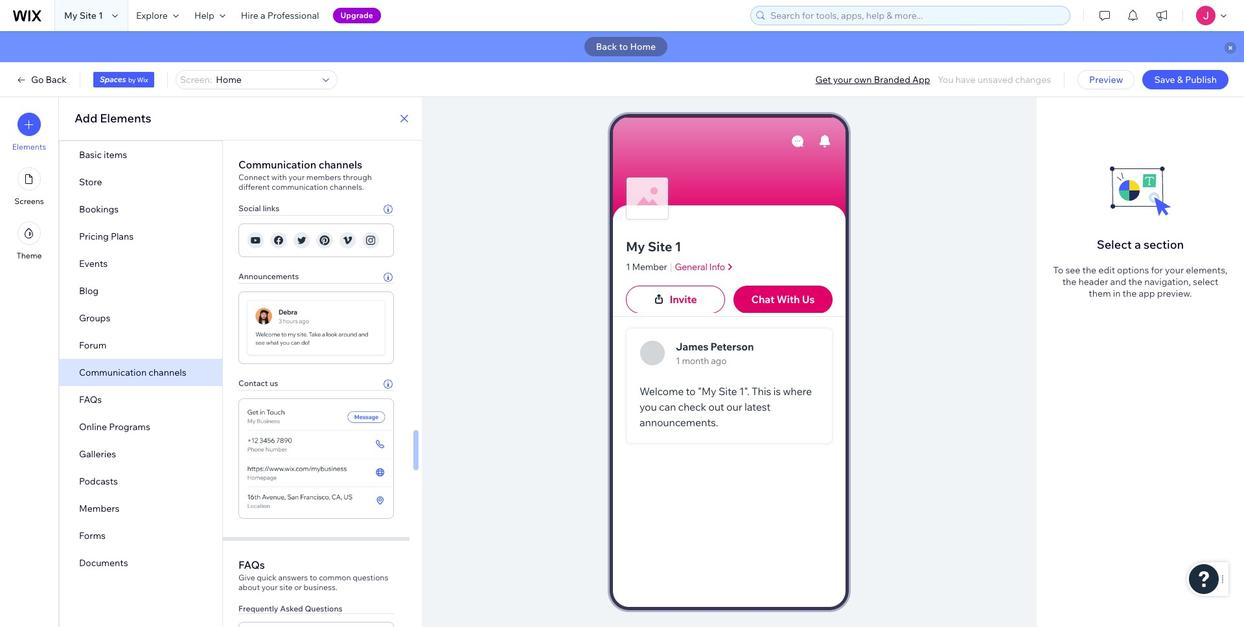 Task type: describe. For each thing, give the bounding box(es) containing it.
channels for communication channels connect with your members through different communication channels.
[[319, 158, 363, 171]]

my site 1 button
[[626, 238, 833, 256]]

business.
[[304, 583, 338, 593]]

communication for communication channels
[[79, 367, 147, 379]]

preview button
[[1078, 70, 1136, 89]]

faqs for faqs
[[79, 394, 102, 406]]

save & publish button
[[1143, 70, 1229, 89]]

hire a professional
[[241, 10, 319, 21]]

save & publish
[[1155, 74, 1218, 86]]

groups
[[79, 313, 110, 324]]

bookings
[[79, 204, 119, 215]]

go
[[31, 74, 44, 86]]

help button
[[187, 0, 233, 31]]

them
[[1089, 288, 1112, 300]]

navigation,
[[1145, 276, 1192, 288]]

welcome
[[640, 385, 684, 398]]

1 vertical spatial back
[[46, 74, 67, 86]]

1".
[[740, 385, 750, 398]]

forum
[[79, 340, 107, 351]]

menu bar containing basic items
[[60, 141, 222, 577]]

the right and
[[1129, 276, 1143, 288]]

quick
[[257, 573, 277, 583]]

back to home alert
[[0, 31, 1245, 62]]

upgrade button
[[333, 8, 381, 23]]

have
[[956, 74, 976, 86]]

pricing plans
[[79, 231, 134, 242]]

channels for communication channels
[[149, 367, 186, 379]]

site
[[280, 583, 293, 593]]

online
[[79, 421, 107, 433]]

general
[[675, 261, 708, 273]]

elements,
[[1187, 265, 1228, 276]]

Search for tools, apps, help & more... field
[[767, 6, 1067, 25]]

pricing
[[79, 231, 109, 242]]

common
[[319, 573, 351, 583]]

us
[[270, 378, 278, 388]]

your inside faqs give quick answers to common questions about your site or business.
[[262, 583, 278, 593]]

asked
[[280, 604, 303, 614]]

info
[[710, 261, 725, 273]]

go back button
[[16, 74, 67, 86]]

app
[[913, 74, 931, 86]]

hire a professional link
[[233, 0, 327, 31]]

store
[[79, 176, 102, 188]]

select
[[1097, 237, 1133, 252]]

your right the get at right top
[[834, 74, 853, 86]]

back to home
[[596, 41, 656, 53]]

this
[[752, 385, 772, 398]]

section
[[1144, 237, 1185, 252]]

preview.
[[1158, 288, 1193, 300]]

elements button
[[12, 113, 46, 152]]

1 for james peterson 1 month ago
[[676, 355, 680, 367]]

online programs
[[79, 421, 150, 433]]

my site 1
[[64, 10, 103, 21]]

check
[[679, 401, 707, 414]]

home
[[631, 41, 656, 53]]

faqs give quick answers to common questions about your site or business.
[[239, 559, 389, 593]]

links
[[263, 203, 280, 213]]

month
[[682, 355, 709, 367]]

the left header
[[1063, 276, 1077, 288]]

you
[[640, 401, 657, 414]]

to see the edit options for your elements, the header and the navigation, select them in the app preview.
[[1054, 265, 1228, 300]]

theme button
[[17, 222, 42, 261]]

latest
[[745, 401, 771, 414]]

us
[[803, 293, 815, 306]]

explore
[[136, 10, 168, 21]]

to
[[1054, 265, 1064, 276]]

1 member button
[[626, 261, 668, 274]]

|
[[670, 261, 673, 274]]

site inside "welcome to "my site 1". this is where you can check out our latest announcements."
[[719, 385, 738, 398]]

"my
[[698, 385, 717, 398]]

a for professional
[[261, 10, 266, 21]]

communication for communication channels connect with your members through different communication channels.
[[239, 158, 316, 171]]

you have unsaved changes
[[939, 74, 1052, 86]]

you
[[939, 74, 954, 86]]

hire
[[241, 10, 259, 21]]

our
[[727, 401, 743, 414]]

add elements
[[75, 111, 151, 126]]

programs
[[109, 421, 150, 433]]

social links
[[239, 203, 280, 213]]

in
[[1114, 288, 1121, 300]]

the right see
[[1083, 265, 1097, 276]]

chat with us button
[[734, 286, 833, 314]]

see
[[1066, 265, 1081, 276]]

my for my site 1
[[64, 10, 77, 21]]

connect
[[239, 172, 270, 182]]



Task type: vqa. For each thing, say whether or not it's contained in the screenshot.
Store on the top left
yes



Task type: locate. For each thing, give the bounding box(es) containing it.
member
[[632, 261, 668, 273]]

0 horizontal spatial channels
[[149, 367, 186, 379]]

2 vertical spatial to
[[310, 573, 317, 583]]

is
[[774, 385, 781, 398]]

1 for my site 1
[[99, 10, 103, 21]]

faqs up online
[[79, 394, 102, 406]]

0 vertical spatial announcements
[[239, 272, 299, 282]]

invite button
[[626, 286, 726, 314]]

0 vertical spatial my
[[64, 10, 77, 21]]

1 vertical spatial site
[[648, 238, 673, 255]]

0 vertical spatial elements
[[100, 111, 151, 126]]

1 horizontal spatial back
[[596, 41, 618, 53]]

get
[[816, 74, 832, 86]]

1 up general
[[675, 238, 682, 255]]

branded
[[874, 74, 911, 86]]

0 horizontal spatial faqs
[[79, 394, 102, 406]]

own
[[855, 74, 872, 86]]

plans
[[111, 231, 134, 242]]

edit
[[1099, 265, 1116, 276]]

faqs inside faqs give quick answers to common questions about your site or business.
[[239, 559, 265, 572]]

basic
[[79, 149, 102, 161]]

0 vertical spatial a
[[261, 10, 266, 21]]

0 horizontal spatial a
[[261, 10, 266, 21]]

site for my site 1
[[80, 10, 97, 21]]

to inside "welcome to "my site 1". this is where you can check out our latest announcements."
[[686, 385, 696, 398]]

0 vertical spatial back
[[596, 41, 618, 53]]

to left home
[[620, 41, 628, 53]]

a for section
[[1135, 237, 1142, 252]]

faqs
[[79, 394, 102, 406], [239, 559, 265, 572]]

help
[[194, 10, 214, 21]]

0 horizontal spatial announcements
[[239, 272, 299, 282]]

1 vertical spatial a
[[1135, 237, 1142, 252]]

your right with
[[289, 172, 305, 182]]

to for back
[[620, 41, 628, 53]]

frequently asked questions
[[239, 604, 343, 614]]

podcasts
[[79, 476, 118, 488]]

out
[[709, 401, 725, 414]]

site left 'explore'
[[80, 10, 97, 21]]

to right 'or' at the left bottom of the page
[[310, 573, 317, 583]]

a right select at the top right of page
[[1135, 237, 1142, 252]]

2 vertical spatial site
[[719, 385, 738, 398]]

header
[[809, 120, 840, 132]]

about
[[239, 583, 260, 593]]

0 vertical spatial site
[[80, 10, 97, 21]]

changes
[[1016, 74, 1052, 86]]

site left the '1".'
[[719, 385, 738, 398]]

site for my site 1 1 member | general info
[[648, 238, 673, 255]]

1 for my site 1 1 member | general info
[[675, 238, 682, 255]]

contact us
[[239, 378, 278, 388]]

1 horizontal spatial a
[[1135, 237, 1142, 252]]

app
[[1139, 288, 1156, 300]]

communication up with
[[239, 158, 316, 171]]

invite
[[670, 293, 697, 306]]

0 horizontal spatial to
[[310, 573, 317, 583]]

communication inside communication channels connect with your members through different communication channels.
[[239, 158, 316, 171]]

welcome to "my site 1". this is where you can check out our latest announcements.
[[640, 385, 815, 429]]

2 horizontal spatial to
[[686, 385, 696, 398]]

communication
[[239, 158, 316, 171], [79, 367, 147, 379]]

save
[[1155, 74, 1176, 86]]

0 vertical spatial faqs
[[79, 394, 102, 406]]

announcements.
[[640, 417, 719, 429]]

events
[[79, 258, 108, 270]]

through
[[343, 172, 372, 182]]

menu
[[0, 105, 58, 268]]

header
[[1079, 276, 1109, 288]]

1 vertical spatial channels
[[149, 367, 186, 379]]

your right for
[[1166, 265, 1185, 276]]

0 horizontal spatial my
[[64, 10, 77, 21]]

channels.
[[330, 182, 364, 192]]

members
[[307, 172, 341, 182]]

screens
[[14, 196, 44, 206]]

1 horizontal spatial faqs
[[239, 559, 265, 572]]

to inside button
[[620, 41, 628, 53]]

None field
[[212, 71, 319, 89]]

site up member
[[648, 238, 673, 255]]

and
[[1111, 276, 1127, 288]]

with
[[777, 293, 800, 306]]

1 horizontal spatial announcements
[[770, 303, 840, 315]]

your inside communication channels connect with your members through different communication channels.
[[289, 172, 305, 182]]

your inside to see the edit options for your elements, the header and the navigation, select them in the app preview.
[[1166, 265, 1185, 276]]

my for my site 1 1 member | general info
[[626, 238, 645, 255]]

where
[[783, 385, 812, 398]]

1 horizontal spatial channels
[[319, 158, 363, 171]]

1 horizontal spatial my
[[626, 238, 645, 255]]

to for welcome
[[686, 385, 696, 398]]

1 vertical spatial faqs
[[239, 559, 265, 572]]

screens button
[[14, 167, 44, 206]]

1 left 'explore'
[[99, 10, 103, 21]]

go back
[[31, 74, 67, 86]]

channels inside 'menu bar'
[[149, 367, 186, 379]]

or
[[294, 583, 302, 593]]

0 vertical spatial to
[[620, 41, 628, 53]]

0 horizontal spatial elements
[[12, 142, 46, 152]]

menu bar
[[60, 141, 222, 577]]

0 horizontal spatial communication
[[79, 367, 147, 379]]

social
[[239, 203, 261, 213]]

answers
[[278, 573, 308, 583]]

chat
[[752, 293, 775, 306]]

items
[[104, 149, 127, 161]]

to inside faqs give quick answers to common questions about your site or business.
[[310, 573, 317, 583]]

different
[[239, 182, 270, 192]]

1 vertical spatial my
[[626, 238, 645, 255]]

communication down forum
[[79, 367, 147, 379]]

1 vertical spatial elements
[[12, 142, 46, 152]]

options
[[1118, 265, 1150, 276]]

your left site
[[262, 583, 278, 593]]

0 horizontal spatial site
[[80, 10, 97, 21]]

1 left month
[[676, 355, 680, 367]]

frequently
[[239, 604, 279, 614]]

james
[[676, 340, 709, 353]]

faqs inside 'menu bar'
[[79, 394, 102, 406]]

elements up items
[[100, 111, 151, 126]]

elements
[[100, 111, 151, 126], [12, 142, 46, 152]]

contact
[[239, 378, 268, 388]]

the
[[1083, 265, 1097, 276], [1063, 276, 1077, 288], [1129, 276, 1143, 288], [1123, 288, 1137, 300]]

&
[[1178, 74, 1184, 86]]

for
[[1152, 265, 1164, 276]]

menu containing elements
[[0, 105, 58, 268]]

peterson
[[711, 340, 754, 353]]

communication
[[272, 182, 328, 192]]

add
[[75, 111, 97, 126]]

with
[[271, 172, 287, 182]]

site
[[80, 10, 97, 21], [648, 238, 673, 255], [719, 385, 738, 398]]

your
[[834, 74, 853, 86], [289, 172, 305, 182], [1166, 265, 1185, 276], [262, 583, 278, 593]]

members
[[79, 503, 120, 515]]

back right go
[[46, 74, 67, 86]]

select a section
[[1097, 237, 1185, 252]]

communication inside 'menu bar'
[[79, 367, 147, 379]]

theme
[[17, 251, 42, 261]]

1 horizontal spatial site
[[648, 238, 673, 255]]

back inside button
[[596, 41, 618, 53]]

publish
[[1186, 74, 1218, 86]]

give
[[239, 573, 255, 583]]

questions
[[353, 573, 389, 583]]

documents
[[79, 558, 128, 569]]

site inside my site 1 1 member | general info
[[648, 238, 673, 255]]

0 horizontal spatial back
[[46, 74, 67, 86]]

2 horizontal spatial site
[[719, 385, 738, 398]]

professional
[[268, 10, 319, 21]]

0 vertical spatial communication
[[239, 158, 316, 171]]

can
[[659, 401, 676, 414]]

faqs up give
[[239, 559, 265, 572]]

back left home
[[596, 41, 618, 53]]

1 inside 'james peterson 1 month ago'
[[676, 355, 680, 367]]

faqs for faqs give quick answers to common questions about your site or business.
[[239, 559, 265, 572]]

1 horizontal spatial to
[[620, 41, 628, 53]]

forms
[[79, 530, 106, 542]]

1 vertical spatial to
[[686, 385, 696, 398]]

back to home button
[[585, 37, 668, 56]]

a right hire
[[261, 10, 266, 21]]

0 vertical spatial channels
[[319, 158, 363, 171]]

a
[[261, 10, 266, 21], [1135, 237, 1142, 252]]

1 left member
[[626, 261, 631, 273]]

galleries
[[79, 449, 116, 460]]

1 horizontal spatial elements
[[100, 111, 151, 126]]

announcements
[[239, 272, 299, 282], [770, 303, 840, 315]]

select
[[1194, 276, 1219, 288]]

1 vertical spatial communication
[[79, 367, 147, 379]]

channels inside communication channels connect with your members through different communication channels.
[[319, 158, 363, 171]]

1 horizontal spatial communication
[[239, 158, 316, 171]]

elements up screens button
[[12, 142, 46, 152]]

the right in
[[1123, 288, 1137, 300]]

my inside my site 1 1 member | general info
[[626, 238, 645, 255]]

1 vertical spatial announcements
[[770, 303, 840, 315]]

questions
[[305, 604, 343, 614]]

to up check
[[686, 385, 696, 398]]



